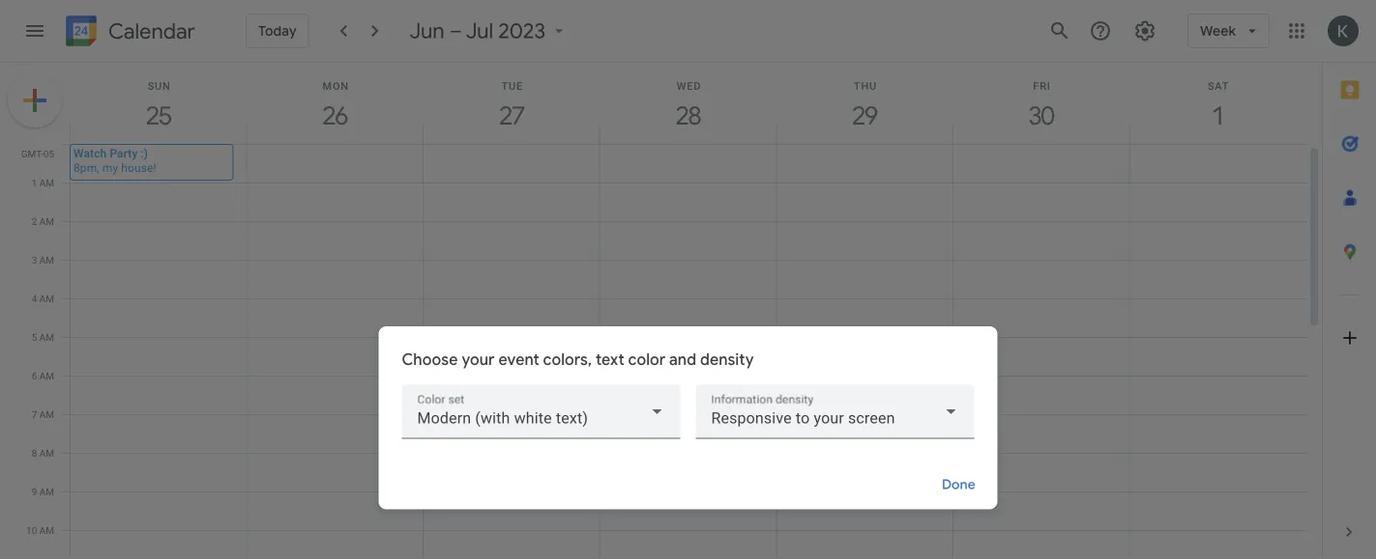 Task type: vqa. For each thing, say whether or not it's contained in the screenshot.
AM
yes



Task type: describe. For each thing, give the bounding box(es) containing it.
7 column header from the left
[[1129, 63, 1307, 144]]

am for 6 am
[[39, 370, 54, 382]]

7 cell from the left
[[1130, 144, 1307, 560]]

calendar heading
[[104, 18, 195, 45]]

done
[[942, 476, 976, 493]]

7 am
[[32, 409, 54, 421]]

5 am
[[32, 332, 54, 343]]

party
[[110, 147, 138, 160]]

9
[[32, 486, 37, 498]]

jul
[[466, 17, 494, 44]]

8
[[32, 448, 37, 459]]

3
[[32, 254, 37, 266]]

05
[[43, 148, 54, 160]]

9 am
[[32, 486, 54, 498]]

3 cell from the left
[[424, 144, 600, 560]]

,
[[97, 161, 99, 175]]

2
[[32, 216, 37, 227]]

6
[[32, 370, 37, 382]]

watch party :) 8pm , my house!
[[74, 147, 156, 175]]

jun – jul 2023 button
[[402, 17, 577, 44]]

6 cell from the left
[[953, 144, 1130, 560]]

10
[[26, 525, 37, 537]]

1 am
[[32, 177, 54, 189]]

am for 3 am
[[39, 254, 54, 266]]

:)
[[141, 147, 148, 160]]

my
[[102, 161, 118, 175]]

2 am
[[32, 216, 54, 227]]

house!
[[121, 161, 156, 175]]

calendar
[[108, 18, 195, 45]]

and
[[669, 351, 696, 370]]

7
[[32, 409, 37, 421]]

4 am
[[32, 293, 54, 305]]



Task type: locate. For each thing, give the bounding box(es) containing it.
density
[[700, 351, 754, 370]]

grid
[[0, 63, 1322, 560]]

am for 5 am
[[39, 332, 54, 343]]

1 cell from the left
[[70, 144, 247, 560]]

am right 3
[[39, 254, 54, 266]]

gmt-05
[[21, 148, 54, 160]]

row containing watch party :)
[[62, 144, 1307, 560]]

am for 9 am
[[39, 486, 54, 498]]

grid containing watch party :)
[[0, 63, 1322, 560]]

colors,
[[543, 351, 592, 370]]

jun – jul 2023
[[410, 17, 546, 44]]

4 column header from the left
[[599, 63, 777, 144]]

am for 10 am
[[39, 525, 54, 537]]

3 am from the top
[[39, 254, 54, 266]]

tab list
[[1323, 63, 1376, 506]]

2 cell from the left
[[247, 144, 424, 560]]

am right 6
[[39, 370, 54, 382]]

2 column header from the left
[[246, 63, 424, 144]]

5 am from the top
[[39, 332, 54, 343]]

cell
[[70, 144, 247, 560], [247, 144, 424, 560], [424, 144, 600, 560], [600, 144, 777, 560], [777, 144, 953, 560], [953, 144, 1130, 560], [1130, 144, 1307, 560]]

am
[[39, 177, 54, 189], [39, 216, 54, 227], [39, 254, 54, 266], [39, 293, 54, 305], [39, 332, 54, 343], [39, 370, 54, 382], [39, 409, 54, 421], [39, 448, 54, 459], [39, 486, 54, 498], [39, 525, 54, 537]]

10 am
[[26, 525, 54, 537]]

8pm
[[74, 161, 97, 175]]

text
[[596, 351, 625, 370]]

8 am from the top
[[39, 448, 54, 459]]

4 am from the top
[[39, 293, 54, 305]]

4
[[32, 293, 37, 305]]

am for 4 am
[[39, 293, 54, 305]]

done button
[[928, 462, 990, 508]]

am right the 2 at left
[[39, 216, 54, 227]]

9 am from the top
[[39, 486, 54, 498]]

10 am from the top
[[39, 525, 54, 537]]

am right 4
[[39, 293, 54, 305]]

5 cell from the left
[[777, 144, 953, 560]]

am right 8
[[39, 448, 54, 459]]

am right 9
[[39, 486, 54, 498]]

event
[[498, 351, 539, 370]]

choose
[[402, 351, 458, 370]]

3 am
[[32, 254, 54, 266]]

row
[[62, 144, 1307, 560]]

5 column header from the left
[[776, 63, 953, 144]]

am for 7 am
[[39, 409, 54, 421]]

4 cell from the left
[[600, 144, 777, 560]]

6 am
[[32, 370, 54, 382]]

2 am from the top
[[39, 216, 54, 227]]

cell containing watch party :)
[[70, 144, 247, 560]]

3 column header from the left
[[423, 63, 600, 144]]

1
[[32, 177, 37, 189]]

choose your event colors, text color and density dialog
[[379, 327, 998, 510]]

jun
[[410, 17, 445, 44]]

color
[[628, 351, 666, 370]]

am for 2 am
[[39, 216, 54, 227]]

6 column header from the left
[[952, 63, 1130, 144]]

6 am from the top
[[39, 370, 54, 382]]

am right 5
[[39, 332, 54, 343]]

today button
[[246, 14, 309, 48]]

gmt-
[[21, 148, 43, 160]]

column header
[[70, 63, 247, 144], [246, 63, 424, 144], [423, 63, 600, 144], [599, 63, 777, 144], [776, 63, 953, 144], [952, 63, 1130, 144], [1129, 63, 1307, 144]]

5
[[32, 332, 37, 343]]

am right the 7
[[39, 409, 54, 421]]

support image
[[1089, 19, 1112, 43]]

1 column header from the left
[[70, 63, 247, 144]]

choose your event colors, text color and density
[[402, 351, 754, 370]]

am right 1
[[39, 177, 54, 189]]

today
[[258, 22, 297, 39]]

calendar element
[[62, 12, 195, 54]]

–
[[450, 17, 462, 44]]

watch
[[74, 147, 107, 160]]

8 am
[[32, 448, 54, 459]]

am for 1 am
[[39, 177, 54, 189]]

1 am from the top
[[39, 177, 54, 189]]

7 am from the top
[[39, 409, 54, 421]]

None field
[[402, 385, 680, 439], [696, 385, 974, 439], [402, 385, 680, 439], [696, 385, 974, 439]]

your
[[462, 351, 495, 370]]

am right the 10
[[39, 525, 54, 537]]

am for 8 am
[[39, 448, 54, 459]]

2023
[[499, 17, 546, 44]]



